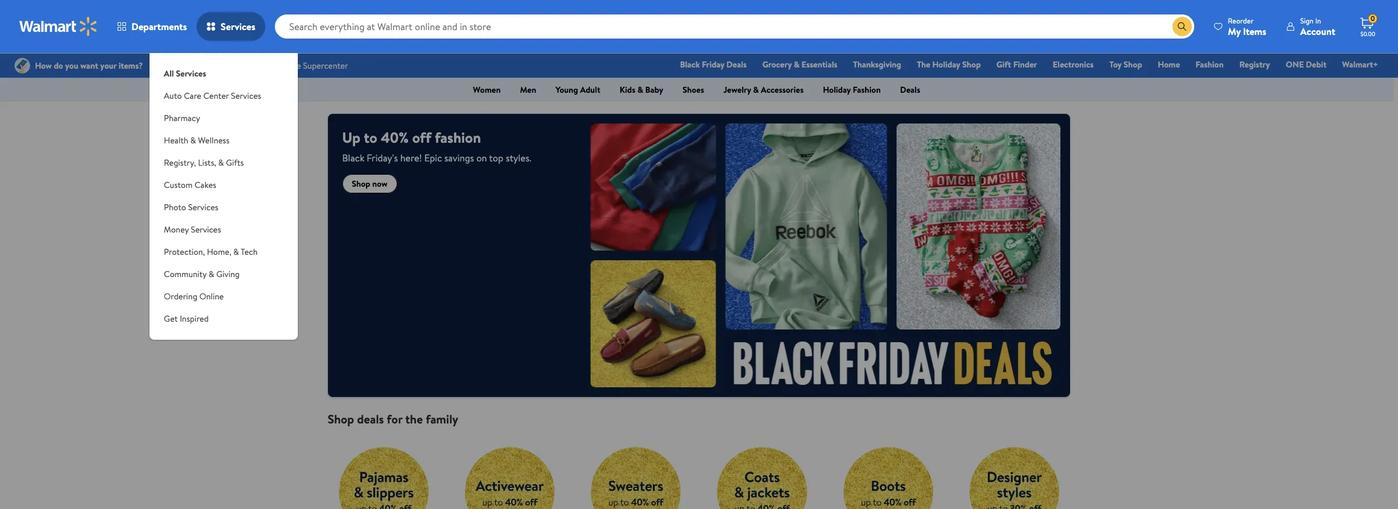Task type: vqa. For each thing, say whether or not it's contained in the screenshot.
Services popup button
yes



Task type: describe. For each thing, give the bounding box(es) containing it.
one
[[1286, 58, 1304, 71]]

giving
[[216, 268, 240, 280]]

walmart image
[[19, 17, 98, 36]]

friday's
[[367, 151, 398, 165]]

& for giving
[[209, 268, 214, 280]]

registry link
[[1234, 58, 1276, 71]]

shop right toy
[[1124, 58, 1142, 71]]

all
[[164, 68, 174, 80]]

departments button
[[107, 12, 197, 41]]

friday
[[702, 58, 725, 71]]

pharmacy button
[[149, 107, 298, 130]]

thanksgiving
[[853, 58, 901, 71]]

protection,
[[164, 246, 205, 258]]

0 vertical spatial black
[[680, 58, 700, 71]]

black friday deals link
[[675, 58, 752, 71]]

essentials
[[802, 58, 838, 71]]

one debit link
[[1281, 58, 1332, 71]]

fashion link
[[1191, 58, 1229, 71]]

inspired
[[180, 313, 209, 325]]

the
[[917, 58, 931, 71]]

all services link
[[149, 53, 298, 85]]

deals
[[727, 58, 747, 71]]

40%
[[381, 127, 409, 148]]

registry,
[[164, 157, 196, 169]]

& for essentials
[[794, 58, 800, 71]]

home link
[[1153, 58, 1186, 71]]

shop left now
[[352, 178, 370, 190]]

services button
[[197, 12, 265, 41]]

gift finder
[[997, 58, 1037, 71]]

money services button
[[149, 219, 298, 241]]

on
[[476, 151, 487, 165]]

sign
[[1301, 15, 1314, 26]]

epic
[[424, 151, 442, 165]]

tech
[[241, 246, 258, 258]]

wellness
[[198, 134, 230, 147]]

fashion
[[435, 127, 481, 148]]

thanksgiving link
[[848, 58, 907, 71]]

family
[[426, 411, 458, 427]]

$0.00
[[1361, 30, 1376, 38]]

shop right 'holiday'
[[962, 58, 981, 71]]

black friday deals
[[680, 58, 747, 71]]

photo services
[[164, 201, 218, 213]]

community & giving button
[[149, 264, 298, 286]]

walmart+
[[1343, 58, 1378, 71]]

pharmacy
[[164, 112, 200, 124]]

toy shop link
[[1104, 58, 1148, 71]]

walmart+ link
[[1337, 58, 1384, 71]]

toy shop
[[1110, 58, 1142, 71]]

shop deals for the family
[[328, 411, 458, 427]]

grocery & essentials link
[[757, 58, 843, 71]]

up
[[342, 127, 360, 148]]

get inspired button
[[149, 308, 298, 330]]

the holiday shop
[[917, 58, 981, 71]]

services right center
[[231, 90, 261, 102]]

one debit
[[1286, 58, 1327, 71]]

services for all services
[[176, 68, 206, 80]]

0 $0.00
[[1361, 13, 1376, 38]]

debit
[[1306, 58, 1327, 71]]

services inside popup button
[[221, 20, 255, 33]]

for
[[387, 411, 403, 427]]

styles.
[[506, 151, 531, 165]]

custom cakes button
[[149, 174, 298, 197]]

grocery
[[763, 58, 792, 71]]

search icon image
[[1178, 22, 1187, 31]]

electronics
[[1053, 58, 1094, 71]]

online
[[199, 291, 224, 303]]

& inside dropdown button
[[233, 246, 239, 258]]

home,
[[207, 246, 231, 258]]

auto
[[164, 90, 182, 102]]

money
[[164, 224, 189, 236]]



Task type: locate. For each thing, give the bounding box(es) containing it.
Search search field
[[275, 14, 1194, 39]]

& left gifts
[[218, 157, 224, 169]]

black inside up to 40% off fashion black friday's here! epic savings on top styles.
[[342, 151, 364, 165]]

money services
[[164, 224, 221, 236]]

protection, home, & tech button
[[149, 241, 298, 264]]

gift finder link
[[991, 58, 1043, 71]]

lists,
[[198, 157, 216, 169]]

custom cakes
[[164, 179, 216, 191]]

Walmart Site-Wide search field
[[275, 14, 1194, 39]]

shop left deals
[[328, 411, 354, 427]]

reorder
[[1228, 15, 1254, 26]]

1 horizontal spatial black
[[680, 58, 700, 71]]

ordering online
[[164, 291, 224, 303]]

toy
[[1110, 58, 1122, 71]]

health
[[164, 134, 188, 147]]

up to 40% off fashion black friday's here! epic savings on top styles.
[[342, 127, 531, 165]]

home
[[1158, 58, 1180, 71]]

cakes
[[195, 179, 216, 191]]

community & giving
[[164, 268, 240, 280]]

grocery & essentials
[[763, 58, 838, 71]]

account
[[1301, 24, 1336, 38]]

shop now link
[[342, 174, 397, 194]]

deals
[[357, 411, 384, 427]]

services for photo services
[[188, 201, 218, 213]]

top
[[489, 151, 504, 165]]

shop
[[962, 58, 981, 71], [1124, 58, 1142, 71], [352, 178, 370, 190], [328, 411, 354, 427]]

reorder my items
[[1228, 15, 1267, 38]]

departments
[[131, 20, 187, 33]]

registry
[[1240, 58, 1270, 71]]

to
[[364, 127, 377, 148]]

now
[[372, 178, 388, 190]]

auto care center services button
[[149, 85, 298, 107]]

items
[[1243, 24, 1267, 38]]

services down cakes
[[188, 201, 218, 213]]

& left tech
[[233, 246, 239, 258]]

list
[[321, 427, 1078, 510]]

finder
[[1013, 58, 1037, 71]]

get inspired
[[164, 313, 209, 325]]

0
[[1371, 13, 1375, 24]]

electronics link
[[1048, 58, 1099, 71]]

off
[[412, 127, 431, 148]]

services up protection, home, & tech
[[191, 224, 221, 236]]

&
[[794, 58, 800, 71], [190, 134, 196, 147], [218, 157, 224, 169], [233, 246, 239, 258], [209, 268, 214, 280]]

ordering
[[164, 291, 197, 303]]

auto care center services
[[164, 90, 261, 102]]

black down up
[[342, 151, 364, 165]]

photo services button
[[149, 197, 298, 219]]

shop now
[[352, 178, 388, 190]]

savings
[[444, 151, 474, 165]]

care
[[184, 90, 201, 102]]

& right grocery in the top of the page
[[794, 58, 800, 71]]

black left friday
[[680, 58, 700, 71]]

my
[[1228, 24, 1241, 38]]

gifts
[[226, 157, 244, 169]]

custom
[[164, 179, 193, 191]]

health & wellness button
[[149, 130, 298, 152]]

community
[[164, 268, 207, 280]]

the holiday shop link
[[912, 58, 986, 71]]

services up all services link
[[221, 20, 255, 33]]

services for money services
[[191, 224, 221, 236]]

black
[[680, 58, 700, 71], [342, 151, 364, 165]]

1 vertical spatial black
[[342, 151, 364, 165]]

center
[[203, 90, 229, 102]]

all services
[[164, 68, 206, 80]]

0 horizontal spatial black
[[342, 151, 364, 165]]

fashion
[[1196, 58, 1224, 71]]

holiday
[[933, 58, 960, 71]]

get
[[164, 313, 178, 325]]

services right all on the top left
[[176, 68, 206, 80]]

& left giving
[[209, 268, 214, 280]]

& right health
[[190, 134, 196, 147]]

& for wellness
[[190, 134, 196, 147]]

here!
[[400, 151, 422, 165]]

ordering online button
[[149, 286, 298, 308]]

registry, lists, & gifts
[[164, 157, 244, 169]]

health & wellness
[[164, 134, 230, 147]]

photo
[[164, 201, 186, 213]]

the
[[405, 411, 423, 427]]



